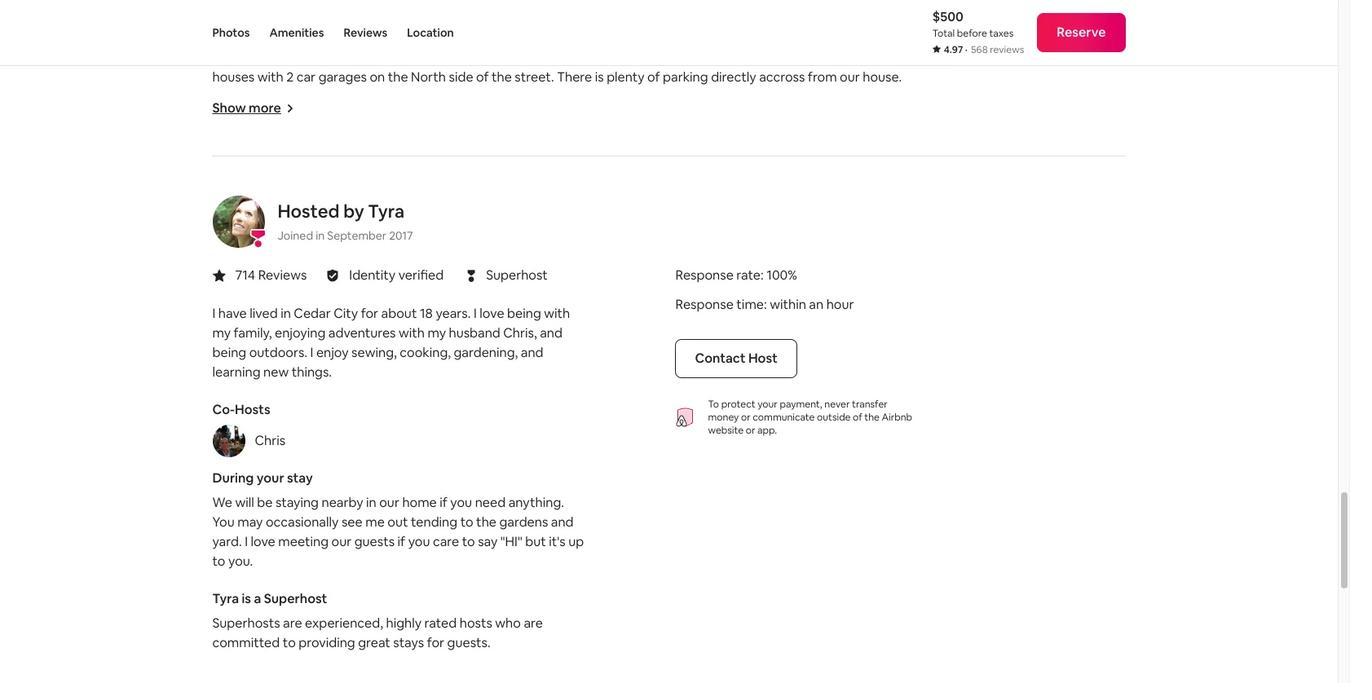 Task type: describe. For each thing, give the bounding box(es) containing it.
tyra is a superhost superhosts are experienced, highly rated hosts who are committed to providing great stays for guests.
[[212, 590, 543, 651]]

great
[[358, 634, 390, 651]]

utah.
[[589, 49, 621, 66]]

providing
[[299, 634, 355, 651]]

about
[[381, 305, 417, 322]]

joined
[[278, 228, 313, 243]]

in inside the i have lived in cedar city for about 18 years. i love being with my family, enjoying adventures with my husband chris, and being outdoors. i enjoy sewing, cooking, gardening, and learning new things.
[[281, 305, 291, 322]]

utah,
[[283, 18, 316, 35]]

an
[[809, 296, 824, 313]]

our down total
[[925, 49, 945, 66]]

1 horizontal spatial if
[[440, 494, 448, 511]]

location
[[407, 25, 454, 40]]

response time : within an hour
[[676, 296, 854, 313]]

transfer
[[852, 398, 888, 411]]

: for response time
[[764, 296, 767, 313]]

our down subdivision
[[840, 68, 860, 85]]

4.97
[[944, 43, 963, 56]]

response for response time
[[676, 296, 734, 313]]

cedar city, utah, united states
[[212, 18, 403, 35]]

2 one from the left
[[997, 49, 1019, 66]]

learn more about the host, chris. image
[[212, 425, 245, 457]]

money
[[708, 411, 739, 424]]

highly
[[386, 615, 422, 632]]

be
[[257, 494, 273, 511]]

to
[[708, 398, 719, 411]]

have
[[218, 305, 247, 322]]

response for response rate
[[676, 266, 734, 284]]

amenities
[[269, 25, 324, 40]]

the up north
[[416, 49, 437, 66]]

is down "states"
[[391, 49, 400, 66]]

show more
[[212, 99, 281, 116]]

up
[[569, 533, 584, 550]]

during
[[212, 470, 254, 487]]

i up husband
[[474, 305, 477, 322]]

but inside during your stay we will be staying nearby in our home if you need anything. you may occasionally see me out tending to the gardens and yard. i love meeting our guests if you care to say "hi" but it's up to you.
[[525, 533, 546, 550]]

tyra inside tyra is a superhost superhosts are experienced, highly rated hosts who are committed to providing great stays for guests.
[[212, 590, 239, 607]]

2
[[286, 68, 294, 85]]

co-hosts
[[212, 401, 270, 418]]

who
[[495, 615, 521, 632]]

or left app.
[[746, 424, 755, 437]]

stays
[[393, 634, 424, 651]]

of up 'accross'
[[793, 49, 806, 66]]

the down the town
[[492, 68, 512, 85]]

anything.
[[509, 494, 564, 511]]

united
[[319, 18, 361, 35]]

1 horizontal spatial are
[[524, 615, 543, 632]]

the inside during your stay we will be staying nearby in our home if you need anything. you may occasionally see me out tending to the gardens and yard. i love meeting our guests if you care to say "hi" but it's up to you.
[[476, 514, 497, 531]]

i have lived in cedar city for about 18 years. i love being with my family, enjoying adventures with my husband chris, and being outdoors. i enjoy sewing, cooking, gardening, and learning new things.
[[212, 305, 570, 381]]

love inside during your stay we will be staying nearby in our home if you need anything. you may occasionally see me out tending to the gardens and yard. i love meeting our guests if you care to say "hi" but it's up to you.
[[251, 533, 275, 550]]

2 vertical spatial with
[[399, 324, 425, 342]]

: for response rate
[[761, 266, 764, 284]]

"hi"
[[501, 533, 523, 550]]

parking
[[663, 68, 708, 85]]

714
[[235, 266, 255, 284]]

more
[[249, 99, 281, 116]]

the left north
[[388, 68, 408, 85]]

outdoors.
[[249, 344, 307, 361]]

of right the town
[[507, 49, 519, 66]]

identity verified
[[349, 266, 444, 284]]

󰀃
[[468, 266, 475, 285]]

100%
[[767, 266, 797, 284]]

care
[[433, 533, 459, 550]]

reserve
[[1057, 24, 1106, 41]]

committed
[[212, 634, 280, 651]]

in inside during your stay we will be staying nearby in our home if you need anything. you may occasionally see me out tending to the gardens and yard. i love meeting our guests if you care to say "hi" but it's up to you.
[[366, 494, 377, 511]]

1 vertical spatial with
[[544, 305, 570, 322]]

total
[[933, 27, 955, 40]]

show
[[212, 99, 246, 116]]

me
[[365, 514, 385, 531]]

tending
[[411, 514, 458, 531]]

to down 'yard.'
[[212, 553, 225, 570]]

of down townhomes at the top
[[648, 68, 660, 85]]

size
[[1082, 49, 1104, 66]]

airbnb
[[882, 411, 913, 424]]

identity
[[349, 266, 396, 284]]

i inside during your stay we will be staying nearby in our home if you need anything. you may occasionally see me out tending to the gardens and yard. i love meeting our guests if you care to say "hi" but it's up to you.
[[245, 533, 248, 550]]

and inside during your stay we will be staying nearby in our home if you need anything. you may occasionally see me out tending to the gardens and yard. i love meeting our guests if you care to say "hi" but it's up to you.
[[551, 514, 574, 531]]

see
[[342, 514, 363, 531]]

protect
[[721, 398, 756, 411]]

may
[[237, 514, 263, 531]]

$500
[[933, 8, 964, 25]]

communicate
[[753, 411, 815, 424]]

to protect your payment, never transfer money or communicate outside of the airbnb website or app.
[[708, 398, 913, 437]]

car
[[297, 68, 316, 85]]

during your stay we will be staying nearby in our home if you need anything. you may occasionally see me out tending to the gardens and yard. i love meeting our guests if you care to say "hi" but it's up to you.
[[212, 470, 584, 570]]

sewing,
[[352, 344, 397, 361]]

your inside during your stay we will be staying nearby in our home if you need anything. you may occasionally see me out tending to the gardens and yard. i love meeting our guests if you care to say "hi" but it's up to you.
[[257, 470, 284, 487]]

meeting
[[278, 533, 329, 550]]

neighborhood
[[303, 49, 389, 66]]

states
[[363, 18, 403, 35]]

gardens
[[499, 514, 548, 531]]

is inside tyra is a superhost superhosts are experienced, highly rated hosts who are committed to providing great stays for guests.
[[242, 590, 251, 607]]

subdivision
[[832, 49, 898, 66]]

time
[[737, 296, 764, 313]]

0 vertical spatial side
[[766, 49, 790, 66]]

rated
[[425, 615, 457, 632]]

superhost inside tyra is a superhost superhosts are experienced, highly rated hosts who are committed to providing great stays for guests.
[[264, 590, 327, 607]]

chris,
[[503, 324, 537, 342]]

$500 total before taxes
[[933, 8, 1014, 40]]

experienced,
[[305, 615, 383, 632]]

taxes
[[990, 27, 1014, 40]]

september
[[327, 228, 387, 243]]

amenities button
[[269, 0, 324, 65]]

we
[[212, 494, 232, 511]]

chris
[[255, 432, 286, 449]]

1 vertical spatial side
[[449, 68, 473, 85]]

contact
[[695, 350, 746, 367]]

contact host
[[695, 350, 778, 367]]

but inside our quiet, safe neighborhood is in the small town of cedar city utah. townhomes are on one side of the subdivision but our home is one of the full size houses with 2 car garages on the north side of the street. there is plenty of parking directly accross from our house.
[[901, 49, 922, 66]]

with inside our quiet, safe neighborhood is in the small town of cedar city utah. townhomes are on one side of the subdivision but our home is one of the full size houses with 2 car garages on the north side of the street. there is plenty of parking directly accross from our house.
[[257, 68, 284, 85]]

reviews
[[990, 43, 1024, 56]]

adventures
[[328, 324, 396, 342]]

things.
[[292, 364, 332, 381]]

hosts
[[235, 401, 270, 418]]

contact host link
[[676, 339, 797, 378]]

houses
[[212, 68, 255, 85]]

in inside hosted by tyra joined in september 2017
[[316, 228, 325, 243]]

photos
[[212, 25, 250, 40]]



Task type: vqa. For each thing, say whether or not it's contained in the screenshot.
the Online Experiences "link"
no



Task type: locate. For each thing, give the bounding box(es) containing it.
2 response from the top
[[676, 296, 734, 313]]

hour
[[827, 296, 854, 313]]

0 vertical spatial your
[[758, 398, 778, 411]]

side up 'accross'
[[766, 49, 790, 66]]

tyra is a superhost. learn more about tyra. image
[[212, 196, 265, 248], [212, 196, 265, 248]]

0 horizontal spatial but
[[525, 533, 546, 550]]

street.
[[515, 68, 554, 85]]

reviews button
[[344, 0, 388, 65]]

superhost
[[486, 267, 548, 284], [264, 590, 327, 607]]

0 horizontal spatial you
[[408, 533, 430, 550]]

within
[[770, 296, 806, 313]]

1 my from the left
[[212, 324, 231, 342]]

0 horizontal spatial are
[[283, 615, 302, 632]]

our
[[212, 49, 235, 66]]

staying
[[276, 494, 319, 511]]

in inside our quiet, safe neighborhood is in the small town of cedar city utah. townhomes are on one side of the subdivision but our home is one of the full size houses with 2 car garages on the north side of the street. there is plenty of parking directly accross from our house.
[[403, 49, 414, 66]]

superhost right a
[[264, 590, 327, 607]]

in up me on the bottom
[[366, 494, 377, 511]]

if down out
[[398, 533, 405, 550]]

of left full
[[1022, 49, 1035, 66]]

the up say in the left of the page
[[476, 514, 497, 531]]

superhost right 󰀃
[[486, 267, 548, 284]]

on up directly
[[722, 49, 737, 66]]

in up north
[[403, 49, 414, 66]]

0 vertical spatial for
[[361, 305, 378, 322]]

safe
[[275, 49, 300, 66]]

home
[[947, 49, 982, 66], [402, 494, 437, 511]]

the up from
[[808, 49, 829, 66]]

are inside our quiet, safe neighborhood is in the small town of cedar city utah. townhomes are on one side of the subdivision but our home is one of the full size houses with 2 car garages on the north side of the street. there is plenty of parking directly accross from our house.
[[700, 49, 719, 66]]

the left airbnb
[[865, 411, 880, 424]]

response rate : 100%
[[676, 266, 797, 284]]

1 vertical spatial your
[[257, 470, 284, 487]]

stay
[[287, 470, 313, 487]]

city inside our quiet, safe neighborhood is in the small town of cedar city utah. townhomes are on one side of the subdivision but our home is one of the full size houses with 2 car garages on the north side of the street. there is plenty of parking directly accross from our house.
[[562, 49, 586, 66]]

one
[[740, 49, 763, 66], [997, 49, 1019, 66]]

1 horizontal spatial love
[[480, 305, 504, 322]]

gardening,
[[454, 344, 518, 361]]

home down before
[[947, 49, 982, 66]]

never
[[825, 398, 850, 411]]

tyra left a
[[212, 590, 239, 607]]

your up be
[[257, 470, 284, 487]]

need
[[475, 494, 506, 511]]

1 horizontal spatial one
[[997, 49, 1019, 66]]

0 vertical spatial if
[[440, 494, 448, 511]]

side
[[766, 49, 790, 66], [449, 68, 473, 85]]

cedar inside our quiet, safe neighborhood is in the small town of cedar city utah. townhomes are on one side of the subdivision but our home is one of the full size houses with 2 car garages on the north side of the street. there is plenty of parking directly accross from our house.
[[522, 49, 559, 66]]

yard.
[[212, 533, 242, 550]]

my down the 18
[[428, 324, 446, 342]]

1 vertical spatial city
[[334, 305, 358, 322]]

you.
[[228, 553, 253, 570]]

0 horizontal spatial side
[[449, 68, 473, 85]]

my down have
[[212, 324, 231, 342]]

city up there
[[562, 49, 586, 66]]

will
[[235, 494, 254, 511]]

1 vertical spatial response
[[676, 296, 734, 313]]

is right ·
[[985, 49, 994, 66]]

response down the response rate : 100%
[[676, 296, 734, 313]]

1 vertical spatial home
[[402, 494, 437, 511]]

guests.
[[447, 634, 491, 651]]

0 horizontal spatial with
[[257, 68, 284, 85]]

1 vertical spatial love
[[251, 533, 275, 550]]

garages
[[319, 68, 367, 85]]

to left say in the left of the page
[[462, 533, 475, 550]]

side down "small"
[[449, 68, 473, 85]]

1 horizontal spatial on
[[722, 49, 737, 66]]

you
[[212, 514, 235, 531]]

or right the 'money'
[[741, 411, 751, 424]]

0 horizontal spatial being
[[212, 344, 246, 361]]

for down rated
[[427, 634, 445, 651]]

cedar up our
[[212, 18, 250, 35]]

: left 100%
[[761, 266, 764, 284]]

for
[[361, 305, 378, 322], [427, 634, 445, 651]]

2 vertical spatial cedar
[[294, 305, 331, 322]]

i up the things.
[[310, 344, 313, 361]]

cedar inside the i have lived in cedar city for about 18 years. i love being with my family, enjoying adventures with my husband chris, and being outdoors. i enjoy sewing, cooking, gardening, and learning new things.
[[294, 305, 331, 322]]

cedar up the enjoying
[[294, 305, 331, 322]]

0 vertical spatial home
[[947, 49, 982, 66]]

cedar up street.
[[522, 49, 559, 66]]

the inside to protect your payment, never transfer money or communicate outside of the airbnb website or app.
[[865, 411, 880, 424]]

tyra
[[368, 200, 405, 222], [212, 590, 239, 607]]

small
[[440, 49, 470, 66]]

say
[[478, 533, 498, 550]]

are up providing at the bottom left of page
[[283, 615, 302, 632]]

to right tending
[[460, 514, 473, 531]]

city inside the i have lived in cedar city for about 18 years. i love being with my family, enjoying adventures with my husband chris, and being outdoors. i enjoy sewing, cooking, gardening, and learning new things.
[[334, 305, 358, 322]]

occasionally
[[266, 514, 339, 531]]

0 horizontal spatial for
[[361, 305, 378, 322]]

2 vertical spatial and
[[551, 514, 574, 531]]

townhomes
[[624, 49, 697, 66]]

1 vertical spatial superhost
[[264, 590, 327, 607]]

1 vertical spatial being
[[212, 344, 246, 361]]

co-
[[212, 401, 235, 418]]

lived
[[250, 305, 278, 322]]

love inside the i have lived in cedar city for about 18 years. i love being with my family, enjoying adventures with my husband chris, and being outdoors. i enjoy sewing, cooking, gardening, and learning new things.
[[480, 305, 504, 322]]

by
[[343, 200, 364, 222]]

1 vertical spatial if
[[398, 533, 405, 550]]

1 vertical spatial reviews
[[258, 266, 307, 284]]

response left rate
[[676, 266, 734, 284]]

0 horizontal spatial love
[[251, 533, 275, 550]]

full
[[1061, 49, 1079, 66]]

1 horizontal spatial tyra
[[368, 200, 405, 222]]

hosted by tyra joined in september 2017
[[278, 200, 413, 243]]

one up directly
[[740, 49, 763, 66]]

of down the town
[[476, 68, 489, 85]]

2 horizontal spatial with
[[544, 305, 570, 322]]

2 horizontal spatial cedar
[[522, 49, 559, 66]]

being up learning
[[212, 344, 246, 361]]

for inside the i have lived in cedar city for about 18 years. i love being with my family, enjoying adventures with my husband chris, and being outdoors. i enjoy sewing, cooking, gardening, and learning new things.
[[361, 305, 378, 322]]

the
[[416, 49, 437, 66], [808, 49, 829, 66], [1038, 49, 1058, 66], [388, 68, 408, 85], [492, 68, 512, 85], [865, 411, 880, 424], [476, 514, 497, 531]]

house.
[[863, 68, 902, 85]]

2 horizontal spatial are
[[700, 49, 719, 66]]

1 vertical spatial and
[[521, 344, 544, 361]]

one down taxes
[[997, 49, 1019, 66]]

for up adventures
[[361, 305, 378, 322]]

there
[[557, 68, 592, 85]]

0 horizontal spatial city
[[334, 305, 358, 322]]

on right garages
[[370, 68, 385, 85]]

you left "need"
[[450, 494, 472, 511]]

but left it's
[[525, 533, 546, 550]]

before
[[957, 27, 987, 40]]

home inside our quiet, safe neighborhood is in the small town of cedar city utah. townhomes are on one side of the subdivision but our home is one of the full size houses with 2 car garages on the north side of the street. there is plenty of parking directly accross from our house.
[[947, 49, 982, 66]]

4.97 · 568 reviews
[[944, 43, 1024, 56]]

1 vertical spatial but
[[525, 533, 546, 550]]

0 horizontal spatial home
[[402, 494, 437, 511]]

1 horizontal spatial side
[[766, 49, 790, 66]]

1 vertical spatial for
[[427, 634, 445, 651]]

enjoying
[[275, 324, 326, 342]]

0 vertical spatial on
[[722, 49, 737, 66]]

are up the "parking"
[[700, 49, 719, 66]]

reserve button
[[1037, 13, 1126, 52]]

0 vertical spatial being
[[507, 305, 541, 322]]

of right outside
[[853, 411, 863, 424]]

app.
[[758, 424, 777, 437]]

0 vertical spatial love
[[480, 305, 504, 322]]

1 horizontal spatial cedar
[[294, 305, 331, 322]]

show more button
[[212, 99, 294, 116]]

1 horizontal spatial with
[[399, 324, 425, 342]]

city,
[[253, 18, 281, 35]]

0 horizontal spatial on
[[370, 68, 385, 85]]

is down utah.
[[595, 68, 604, 85]]

reviews right 714 at the top of the page
[[258, 266, 307, 284]]

love down may
[[251, 533, 275, 550]]

·
[[965, 43, 968, 56]]

0 horizontal spatial if
[[398, 533, 405, 550]]

1 horizontal spatial home
[[947, 49, 982, 66]]

0 horizontal spatial reviews
[[258, 266, 307, 284]]

our down see
[[332, 533, 352, 550]]

photos button
[[212, 0, 250, 65]]

1 vertical spatial cedar
[[522, 49, 559, 66]]

1 horizontal spatial being
[[507, 305, 541, 322]]

0 vertical spatial tyra
[[368, 200, 405, 222]]

and down chris,
[[521, 344, 544, 361]]

0 vertical spatial cedar
[[212, 18, 250, 35]]

0 horizontal spatial cedar
[[212, 18, 250, 35]]

to left providing at the bottom left of page
[[283, 634, 296, 651]]

payment,
[[780, 398, 823, 411]]

quiet,
[[238, 49, 272, 66]]

family,
[[234, 324, 272, 342]]

guests
[[354, 533, 395, 550]]

superhosts
[[212, 615, 280, 632]]

city up adventures
[[334, 305, 358, 322]]

tyra inside hosted by tyra joined in september 2017
[[368, 200, 405, 222]]

1 horizontal spatial your
[[758, 398, 778, 411]]

cooking,
[[400, 344, 451, 361]]

0 vertical spatial with
[[257, 68, 284, 85]]

i right 'yard.'
[[245, 533, 248, 550]]

0 vertical spatial but
[[901, 49, 922, 66]]

husband
[[449, 324, 501, 342]]

0 horizontal spatial your
[[257, 470, 284, 487]]

in right joined
[[316, 228, 325, 243]]

town
[[473, 49, 504, 66]]

1 horizontal spatial city
[[562, 49, 586, 66]]

1 horizontal spatial but
[[901, 49, 922, 66]]

1 horizontal spatial reviews
[[344, 25, 388, 40]]

you down tending
[[408, 533, 430, 550]]

your
[[758, 398, 778, 411], [257, 470, 284, 487]]

0 horizontal spatial my
[[212, 324, 231, 342]]

1 response from the top
[[676, 266, 734, 284]]

0 vertical spatial :
[[761, 266, 764, 284]]

2 my from the left
[[428, 324, 446, 342]]

but
[[901, 49, 922, 66], [525, 533, 546, 550]]

learn more about the host, chris. image
[[212, 425, 245, 457]]

and
[[540, 324, 563, 342], [521, 344, 544, 361], [551, 514, 574, 531]]

0 horizontal spatial tyra
[[212, 590, 239, 607]]

and up it's
[[551, 514, 574, 531]]

0 horizontal spatial one
[[740, 49, 763, 66]]

and right chris,
[[540, 324, 563, 342]]

our up out
[[379, 494, 399, 511]]

if up tending
[[440, 494, 448, 511]]

1 horizontal spatial my
[[428, 324, 446, 342]]

1 horizontal spatial you
[[450, 494, 472, 511]]

0 vertical spatial reviews
[[344, 25, 388, 40]]

home inside during your stay we will be staying nearby in our home if you need anything. you may occasionally see me out tending to the gardens and yard. i love meeting our guests if you care to say "hi" but it's up to you.
[[402, 494, 437, 511]]

in right 'lived'
[[281, 305, 291, 322]]

1 vertical spatial :
[[764, 296, 767, 313]]

a
[[254, 590, 261, 607]]

: left within
[[764, 296, 767, 313]]

0 vertical spatial and
[[540, 324, 563, 342]]

0 vertical spatial superhost
[[486, 267, 548, 284]]

are right who
[[524, 615, 543, 632]]

for inside tyra is a superhost superhosts are experienced, highly rated hosts who are committed to providing great stays for guests.
[[427, 634, 445, 651]]

plenty
[[607, 68, 645, 85]]

but up house.
[[901, 49, 922, 66]]

home up tending
[[402, 494, 437, 511]]

tyra up 2017
[[368, 200, 405, 222]]

1 one from the left
[[740, 49, 763, 66]]

reviews up neighborhood at the left top of page
[[344, 25, 388, 40]]

of inside to protect your payment, never transfer money or communicate outside of the airbnb website or app.
[[853, 411, 863, 424]]

location button
[[407, 0, 454, 65]]

0 vertical spatial you
[[450, 494, 472, 511]]

to inside tyra is a superhost superhosts are experienced, highly rated hosts who are committed to providing great stays for guests.
[[283, 634, 296, 651]]

1 vertical spatial tyra
[[212, 590, 239, 607]]

the left full
[[1038, 49, 1058, 66]]

0 horizontal spatial superhost
[[264, 590, 327, 607]]

your up app.
[[758, 398, 778, 411]]

568
[[971, 43, 988, 56]]

1 horizontal spatial for
[[427, 634, 445, 651]]

your inside to protect your payment, never transfer money or communicate outside of the airbnb website or app.
[[758, 398, 778, 411]]

1 horizontal spatial superhost
[[486, 267, 548, 284]]

18
[[420, 305, 433, 322]]

love up husband
[[480, 305, 504, 322]]

being up chris,
[[507, 305, 541, 322]]

i left have
[[212, 305, 216, 322]]

enjoy
[[316, 344, 349, 361]]

is left a
[[242, 590, 251, 607]]

1 vertical spatial on
[[370, 68, 385, 85]]

our quiet, safe neighborhood is in the small town of cedar city utah. townhomes are on one side of the subdivision but our home is one of the full size houses with 2 car garages on the north side of the street. there is plenty of parking directly accross from our house.
[[212, 49, 1104, 85]]

1 vertical spatial you
[[408, 533, 430, 550]]

if
[[440, 494, 448, 511], [398, 533, 405, 550]]

0 vertical spatial city
[[562, 49, 586, 66]]

being
[[507, 305, 541, 322], [212, 344, 246, 361]]

0 vertical spatial response
[[676, 266, 734, 284]]

or
[[741, 411, 751, 424], [746, 424, 755, 437]]



